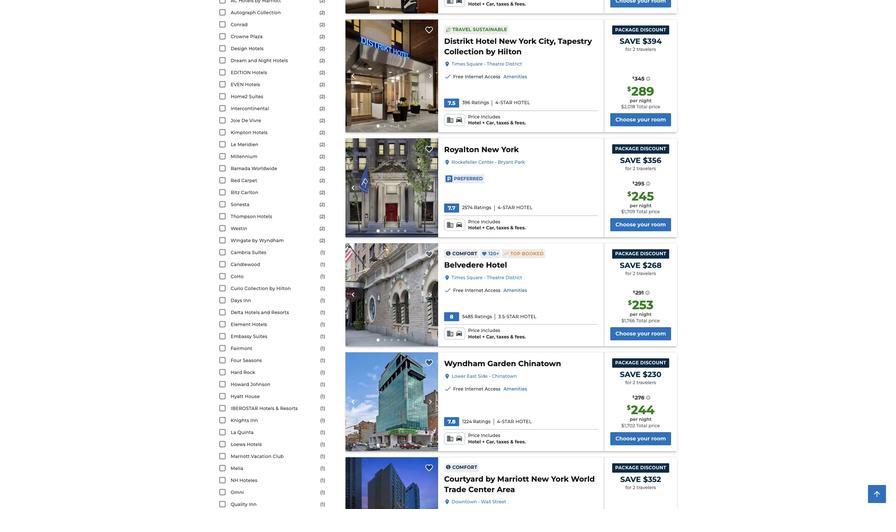 Task type: locate. For each thing, give the bounding box(es) containing it.
price
[[649, 104, 660, 110], [649, 209, 660, 215], [649, 318, 660, 324], [649, 423, 660, 429]]

7.7
[[448, 205, 456, 211]]

$ 244 per night $1,702 total price
[[622, 403, 660, 429]]

$ inside $ 289 per night $2,018 total price
[[627, 85, 631, 93]]

choose your room button down $1,709
[[610, 218, 671, 232]]

choose your room down $2,018
[[616, 116, 666, 123]]

3 go to image #3 image from the top
[[391, 230, 393, 232]]

7.5
[[448, 100, 456, 106]]

0 vertical spatial district
[[506, 61, 522, 67]]

0 vertical spatial times
[[452, 61, 465, 67]]

+ down 2574 ratings
[[482, 225, 485, 231]]

night inside $ 253 per night $1,766 total price
[[639, 312, 652, 318]]

save $230
[[620, 370, 662, 379]]

distrikt
[[444, 37, 474, 46]]

21 (1) from the top
[[320, 490, 325, 496]]

2 vertical spatial access
[[485, 386, 501, 392]]

rockefeller
[[452, 160, 477, 165]]

2574
[[462, 205, 473, 211]]

2 theatre from the top
[[487, 275, 504, 281]]

suites down element hotels
[[253, 334, 267, 340]]

total right $1,766 at the bottom of the page
[[636, 318, 647, 324]]

16 (1) from the top
[[320, 430, 325, 436]]

3 free from the top
[[453, 386, 464, 392]]

4 go to image #5 image from the top
[[404, 339, 407, 341]]

0 vertical spatial 4-star hotel
[[496, 100, 530, 105]]

per inside $ 253 per night $1,766 total price
[[630, 312, 638, 318]]

internet down east
[[465, 386, 484, 392]]

choose your room button for 253
[[610, 327, 671, 341]]

2 for 245
[[633, 166, 636, 171]]

1 horizontal spatial wyndham
[[444, 359, 485, 368]]

vivre
[[249, 118, 261, 123]]

4- right 1224 ratings
[[497, 419, 502, 425]]

0 vertical spatial square
[[467, 61, 483, 67]]

de
[[242, 118, 248, 123]]

inn right days
[[243, 298, 251, 304]]

0 vertical spatial property building image
[[346, 19, 438, 133]]

go to image #4 image for 253
[[398, 339, 400, 341]]

center inside courtyard by marriott new york world trade center area
[[468, 485, 495, 494]]

(1) for four seasons
[[320, 358, 325, 364]]

(2) for conrad
[[319, 22, 325, 27]]

discount up $268
[[640, 251, 666, 257]]

(1) for nh hoteles
[[320, 478, 325, 484]]

1 square from the top
[[467, 61, 483, 67]]

$ for 245
[[628, 190, 631, 198]]

1 vertical spatial comfort
[[453, 465, 477, 471]]

2 taxes from the top
[[497, 120, 509, 126]]

price inside $ 289 per night $2,018 total price
[[649, 104, 660, 110]]

3 photo carousel region from the top
[[346, 139, 438, 238]]

1 vertical spatial 4-star hotel
[[498, 205, 533, 211]]

collection
[[257, 10, 281, 15], [444, 47, 484, 56], [245, 286, 268, 292]]

4 choose your room from the top
[[616, 436, 666, 442]]

times for 253
[[452, 275, 465, 281]]

$1,702
[[622, 423, 635, 429]]

free internet access amenities for 289
[[453, 74, 527, 79]]

2 vertical spatial amenities
[[504, 386, 527, 392]]

- down belvedere hotel
[[484, 275, 486, 281]]

marriott
[[231, 454, 250, 460], [497, 475, 529, 484]]

1 for from the top
[[626, 47, 632, 52]]

quality
[[231, 502, 248, 508]]

price down 253
[[649, 318, 660, 324]]

amenities
[[504, 74, 527, 79], [504, 288, 527, 293], [504, 386, 527, 392]]

1 fees. from the top
[[515, 1, 526, 7]]

2 choose your room button from the top
[[610, 218, 671, 232]]

120+
[[489, 251, 499, 257]]

marriott up "area"
[[497, 475, 529, 484]]

4 photo carousel region from the top
[[346, 244, 438, 347]]

4 go to image #2 image from the top
[[384, 339, 386, 341]]

collection right autograph
[[257, 10, 281, 15]]

go to image #1 image for 289
[[377, 125, 380, 128]]

1 vertical spatial access
[[485, 288, 501, 293]]

2 vertical spatial internet
[[465, 386, 484, 392]]

0 vertical spatial comfort
[[453, 251, 477, 257]]

night down 291
[[639, 312, 652, 318]]

downtown - wall street
[[452, 499, 506, 505]]

inn right knights
[[250, 418, 258, 424]]

1 horizontal spatial chinatown
[[518, 359, 561, 368]]

295
[[635, 181, 645, 187]]

york left world
[[551, 475, 569, 484]]

per up $1,702
[[630, 417, 638, 423]]

245
[[632, 189, 654, 204]]

1 vertical spatial new
[[481, 145, 499, 154]]

price down 396 ratings at the right of page
[[468, 114, 480, 120]]

square down belvedere hotel
[[467, 275, 483, 281]]

ratings right 5485
[[475, 314, 492, 320]]

+ up travel sustainable
[[482, 1, 485, 7]]

access up 396 ratings at the right of page
[[485, 74, 501, 79]]

night for 245
[[639, 203, 652, 208]]

1 choose from the top
[[616, 116, 636, 123]]

2 vertical spatial free internet access amenities
[[453, 386, 527, 392]]

1 vertical spatial york
[[501, 145, 519, 154]]

0 vertical spatial collection
[[257, 10, 281, 15]]

2 choose from the top
[[616, 221, 636, 228]]

6 photo carousel region from the top
[[346, 458, 438, 510]]

times for 289
[[452, 61, 465, 67]]

0 vertical spatial wyndham
[[259, 238, 284, 244]]

district for 253
[[506, 275, 522, 281]]

choose your room button down $1,766 at the bottom of the page
[[610, 327, 671, 341]]

total right $1,702
[[636, 423, 647, 429]]

3 go to image #4 image from the top
[[398, 230, 400, 232]]

go to image #5 image for 244
[[404, 444, 407, 446]]

choose down $1,766 at the bottom of the page
[[616, 330, 636, 337]]

1 vertical spatial property building image
[[346, 139, 438, 238]]

2 includes from the top
[[481, 219, 500, 225]]

1 vertical spatial internet
[[465, 288, 484, 293]]

0 vertical spatial resorts
[[271, 310, 289, 316]]

go to image #4 image for 245
[[398, 230, 400, 232]]

4 go to image #1 image from the top
[[377, 339, 380, 342]]

go to image #5 image
[[404, 6, 407, 8], [404, 125, 407, 127], [404, 230, 407, 232], [404, 339, 407, 341], [404, 444, 407, 446]]

free internet access amenities up 396 ratings at the right of page
[[453, 74, 527, 79]]

$ left 244
[[627, 405, 631, 412]]

7 (2) from the top
[[319, 82, 325, 87]]

2 travelers from the top
[[637, 166, 656, 171]]

14 (2) from the top
[[319, 166, 325, 171]]

ratings right 2574
[[474, 205, 492, 211]]

for down save $230
[[626, 380, 632, 386]]

3 (1) from the top
[[320, 274, 325, 280]]

times
[[452, 61, 465, 67], [452, 275, 465, 281]]

hotels up element hotels
[[245, 310, 260, 316]]

hyatt house
[[231, 394, 260, 400]]

$ left 291
[[633, 290, 635, 294]]

marriott inside courtyard by marriott new york world trade center area
[[497, 475, 529, 484]]

(1) for howard johnson
[[320, 382, 325, 388]]

night inside $ 289 per night $2,018 total price
[[639, 98, 652, 103]]

4 room from the top
[[651, 436, 666, 442]]

1 vertical spatial inn
[[250, 418, 258, 424]]

night inside $ 244 per night $1,702 total price
[[639, 417, 652, 423]]

5 taxes from the top
[[497, 439, 509, 445]]

- for 245
[[495, 160, 497, 165]]

0 vertical spatial hilton
[[498, 47, 522, 56]]

total inside $ 289 per night $2,018 total price
[[637, 104, 648, 110]]

$ 345
[[633, 76, 645, 82]]

2 price from the top
[[468, 219, 480, 225]]

hotels down edition hotels at the left top of the page
[[245, 82, 260, 87]]

0 vertical spatial times square - theatre district
[[452, 61, 522, 67]]

save left $230
[[620, 370, 641, 379]]

total inside $ 245 per night $1,709 total price
[[637, 209, 648, 215]]

package
[[615, 27, 639, 32], [615, 146, 639, 152], [615, 251, 639, 257], [615, 360, 639, 366], [615, 465, 639, 471]]

star right 1224 ratings
[[502, 419, 514, 425]]

conrad
[[231, 22, 248, 27]]

package discount up the save $394
[[615, 27, 666, 32]]

1 vertical spatial center
[[468, 485, 495, 494]]

choose your room
[[616, 116, 666, 123], [616, 221, 666, 228], [616, 330, 666, 337], [616, 436, 666, 442]]

travelers down the save $394
[[637, 47, 656, 52]]

choose down $1,709
[[616, 221, 636, 228]]

price includes hotel + car, taxes & fees. down 2574 ratings
[[468, 219, 526, 231]]

(1) for fairmont
[[320, 346, 325, 352]]

embassy
[[231, 334, 252, 340]]

comfort for belvedere
[[453, 251, 477, 257]]

price down 5485 ratings
[[468, 328, 480, 334]]

night inside $ 245 per night $1,709 total price
[[639, 203, 652, 208]]

2 free from the top
[[453, 288, 464, 293]]

2 for 289
[[633, 47, 636, 52]]

design hotels
[[231, 46, 264, 51]]

7.8
[[448, 419, 456, 426]]

4 choose from the top
[[616, 436, 636, 442]]

go to image #4 image
[[398, 6, 400, 8], [398, 125, 400, 127], [398, 230, 400, 232], [398, 339, 400, 341], [398, 444, 400, 446]]

night down the 276
[[639, 417, 652, 423]]

2 times square - theatre district from the top
[[452, 275, 522, 281]]

hotels for kimpton
[[253, 130, 268, 135]]

0 vertical spatial free
[[453, 74, 464, 79]]

1 horizontal spatial marriott
[[497, 475, 529, 484]]

per inside $ 245 per night $1,709 total price
[[630, 203, 638, 208]]

travelers for 253
[[637, 271, 656, 277]]

+ for 289
[[482, 120, 485, 126]]

4 includes from the top
[[481, 433, 500, 439]]

10 (1) from the top
[[320, 358, 325, 364]]

your for 245
[[638, 221, 650, 228]]

district
[[506, 61, 522, 67], [506, 275, 522, 281]]

$2,018
[[621, 104, 635, 110]]

2 comfort from the top
[[453, 465, 477, 471]]

1 room from the top
[[651, 116, 666, 123]]

total for 244
[[636, 423, 647, 429]]

0 vertical spatial marriott
[[231, 454, 250, 460]]

save for 244
[[620, 370, 641, 379]]

1 vertical spatial free
[[453, 288, 464, 293]]

1 vertical spatial suites
[[252, 250, 266, 256]]

345
[[635, 76, 645, 82]]

3 go to image #5 image from the top
[[404, 230, 407, 232]]

car, down 1224 ratings
[[486, 439, 495, 445]]

and up element hotels
[[261, 310, 270, 316]]

ratings for 244
[[473, 419, 491, 425]]

travelers for 289
[[637, 47, 656, 52]]

20 (2) from the top
[[319, 238, 325, 244]]

package discount
[[615, 27, 666, 32], [615, 146, 666, 152], [615, 251, 666, 257], [615, 360, 666, 366], [615, 465, 666, 471]]

delta
[[231, 310, 243, 316]]

8 (1) from the top
[[320, 334, 325, 340]]

for for 253
[[626, 271, 632, 277]]

2 property building image from the top
[[346, 139, 438, 238]]

facade/entrance image
[[346, 244, 438, 347]]

package discount for 245
[[615, 146, 666, 152]]

3 internet from the top
[[465, 386, 484, 392]]

belvedere
[[444, 261, 484, 270]]

collection right the curio
[[245, 286, 268, 292]]

includes
[[481, 114, 500, 120], [481, 219, 500, 225], [481, 328, 500, 334], [481, 433, 500, 439]]

choose your room down $1,709
[[616, 221, 666, 228]]

per inside $ 244 per night $1,702 total price
[[630, 417, 638, 423]]

- left the bryant
[[495, 160, 497, 165]]

2 district from the top
[[506, 275, 522, 281]]

ritz
[[231, 190, 240, 196]]

curio collection by hilton
[[231, 286, 291, 292]]

choose your room button for 245
[[610, 218, 671, 232]]

2 + from the top
[[482, 120, 485, 126]]

suites up intercontinental
[[249, 94, 263, 99]]

- for 253
[[484, 275, 486, 281]]

suites down wingate by wyndham
[[252, 250, 266, 256]]

9 (1) from the top
[[320, 346, 325, 352]]

taxes for 289
[[497, 120, 509, 126]]

1 vertical spatial theatre
[[487, 275, 504, 281]]

0 vertical spatial inn
[[243, 298, 251, 304]]

discount up $352
[[640, 465, 666, 471]]

9 (2) from the top
[[319, 106, 325, 111]]

2 per from the top
[[630, 203, 638, 208]]

0 vertical spatial york
[[519, 37, 537, 46]]

0 vertical spatial amenities
[[504, 74, 527, 79]]

1 for 2 travelers from the top
[[626, 47, 656, 52]]

2 go to image #3 image from the top
[[391, 125, 393, 127]]

6 (2) from the top
[[319, 70, 325, 75]]

total right $1,709
[[637, 209, 648, 215]]

car, for 244
[[486, 439, 495, 445]]

4 discount from the top
[[640, 360, 666, 366]]

property building image
[[346, 19, 438, 133], [346, 139, 438, 238]]

3 price from the top
[[468, 328, 480, 334]]

2
[[633, 47, 636, 52], [633, 166, 636, 171], [633, 271, 636, 277], [633, 380, 636, 386], [633, 485, 636, 491]]

1 vertical spatial marriott
[[497, 475, 529, 484]]

wyndham garden chinatown element
[[444, 359, 561, 369]]

hotels
[[249, 46, 264, 51], [273, 58, 288, 63], [252, 70, 267, 75], [245, 82, 260, 87], [253, 130, 268, 135], [257, 214, 272, 220], [245, 310, 260, 316], [252, 322, 267, 328], [259, 406, 274, 412], [247, 442, 262, 448]]

for 2 travelers for 289
[[626, 47, 656, 52]]

0 vertical spatial new
[[499, 37, 517, 46]]

2 (2) from the top
[[319, 22, 325, 27]]

johnson
[[250, 382, 270, 388]]

1 vertical spatial hilton
[[277, 286, 291, 292]]

go to image #1 image
[[377, 5, 380, 8], [377, 125, 380, 128], [377, 230, 380, 233], [377, 339, 380, 342], [377, 444, 380, 447]]

2 vertical spatial collection
[[245, 286, 268, 292]]

photo carousel region
[[346, 0, 438, 13], [346, 19, 438, 133], [346, 139, 438, 238], [346, 244, 438, 347], [346, 353, 438, 452], [346, 458, 438, 510]]

1 horizontal spatial hilton
[[498, 47, 522, 56]]

(2) for autograph collection
[[319, 10, 325, 15]]

price includes hotel + car, taxes & fees. down 396 ratings at the right of page
[[468, 114, 526, 126]]

for
[[626, 47, 632, 52], [626, 166, 632, 171], [626, 271, 632, 277], [626, 380, 632, 386], [626, 485, 632, 491]]

2 2 from the top
[[633, 166, 636, 171]]

$ left the 345 at top right
[[633, 76, 634, 80]]

1 package from the top
[[615, 27, 639, 32]]

star right 2574 ratings
[[503, 205, 515, 211]]

$
[[633, 76, 634, 80], [627, 85, 631, 93], [633, 181, 635, 185], [628, 190, 631, 198], [633, 290, 635, 294], [628, 299, 632, 307], [633, 395, 635, 399], [627, 405, 631, 412]]

room for 289
[[651, 116, 666, 123]]

1 vertical spatial collection
[[444, 47, 484, 56]]

2 car, from the top
[[486, 120, 495, 126]]

396
[[462, 100, 470, 105]]

go to image #2 image for 289
[[384, 125, 386, 127]]

for down the save $394
[[626, 47, 632, 52]]

4 (1) from the top
[[320, 286, 325, 292]]

total
[[637, 104, 648, 110], [637, 209, 648, 215], [636, 318, 647, 324], [636, 423, 647, 429]]

fees. for 244
[[515, 439, 526, 445]]

0 vertical spatial theatre
[[487, 61, 504, 67]]

19 (1) from the top
[[320, 466, 325, 472]]

center
[[479, 160, 494, 165], [468, 485, 495, 494]]

1 times square - theatre district from the top
[[452, 61, 522, 67]]

20 (1) from the top
[[320, 478, 325, 484]]

choose your room button for 244
[[610, 433, 671, 446]]

joie
[[231, 118, 240, 123]]

hotel + car, taxes & fees.
[[468, 1, 526, 7]]

$ inside $ 276
[[633, 395, 635, 399]]

2 down save $356
[[633, 166, 636, 171]]

$ 276
[[633, 395, 645, 401]]

8 (2) from the top
[[319, 94, 325, 99]]

3 go to image #2 image from the top
[[384, 230, 386, 232]]

your down $ 245 per night $1,709 total price
[[638, 221, 650, 228]]

$356
[[643, 156, 662, 165]]

16 (2) from the top
[[319, 190, 325, 196]]

east
[[467, 374, 477, 379]]

for 2 travelers down save $268
[[626, 271, 656, 277]]

$ inside $ 245 per night $1,709 total price
[[628, 190, 631, 198]]

ratings right 1224
[[473, 419, 491, 425]]

choose down $1,702
[[616, 436, 636, 442]]

4 go to image #4 image from the top
[[398, 339, 400, 341]]

per inside $ 289 per night $2,018 total price
[[630, 98, 638, 103]]

- for 289
[[484, 61, 486, 67]]

hotels for design
[[249, 46, 264, 51]]

13 (1) from the top
[[320, 394, 325, 400]]

york inside distrikt hotel new york city, tapestry collection by hilton
[[519, 37, 537, 46]]

4 + from the top
[[482, 334, 485, 340]]

3 for from the top
[[626, 271, 632, 277]]

heart icon image
[[482, 251, 487, 257]]

loews
[[231, 442, 246, 448]]

hilton up delta hotels and resorts
[[277, 286, 291, 292]]

hotel
[[468, 1, 481, 7], [476, 37, 497, 46], [514, 100, 530, 105], [468, 120, 481, 126], [516, 205, 533, 211], [468, 225, 481, 231], [486, 261, 507, 270], [520, 314, 537, 320], [468, 334, 481, 340], [516, 419, 532, 425], [468, 439, 481, 445]]

1 free internet access amenities from the top
[[453, 74, 527, 79]]

0 vertical spatial suites
[[249, 94, 263, 99]]

choose for 244
[[616, 436, 636, 442]]

comfort
[[453, 251, 477, 257], [453, 465, 477, 471]]

for 2 travelers down the save $394
[[626, 47, 656, 52]]

11 (1) from the top
[[320, 370, 325, 376]]

(2) for home2 suites
[[319, 94, 325, 99]]

price includes hotel + car, taxes & fees. for 289
[[468, 114, 526, 126]]

room for 244
[[651, 436, 666, 442]]

2 free internet access amenities from the top
[[453, 288, 527, 293]]

per up $1,709
[[630, 203, 638, 208]]

2 vertical spatial 4-star hotel
[[497, 419, 532, 425]]

1 vertical spatial amenities
[[504, 288, 527, 293]]

choose your room button down $1,702
[[610, 433, 671, 446]]

2 vertical spatial new
[[531, 475, 549, 484]]

291
[[636, 290, 644, 296]]

ramada worldwide
[[231, 166, 277, 171]]

includes down 3.5- at right bottom
[[481, 328, 500, 334]]

howard johnson
[[231, 382, 270, 388]]

knights
[[231, 418, 249, 424]]

total right $2,018
[[637, 104, 648, 110]]

price includes hotel + car, taxes & fees.
[[468, 114, 526, 126], [468, 219, 526, 231], [468, 328, 526, 340], [468, 433, 526, 445]]

2 down save $268
[[633, 271, 636, 277]]

3.5-
[[498, 314, 507, 320]]

4 price includes hotel + car, taxes & fees. from the top
[[468, 433, 526, 445]]

go to image #4 image for 244
[[398, 444, 400, 446]]

westin
[[231, 226, 247, 232]]

(1) for hard rock
[[320, 370, 325, 376]]

for for 245
[[626, 166, 632, 171]]

free up 7.5
[[453, 74, 464, 79]]

free for 253
[[453, 288, 464, 293]]

times square - theatre district down the sustainable
[[452, 61, 522, 67]]

hotels right night
[[273, 58, 288, 63]]

1 vertical spatial district
[[506, 275, 522, 281]]

choose your room down $1,766 at the bottom of the page
[[616, 330, 666, 337]]

396 ratings
[[462, 100, 489, 105]]

design
[[231, 46, 247, 51]]

home2 suites
[[231, 94, 263, 99]]

free for 244
[[453, 386, 464, 392]]

go to image #3 image
[[391, 6, 393, 8], [391, 125, 393, 127], [391, 230, 393, 232], [391, 339, 393, 341], [391, 444, 393, 446]]

includes down 1224 ratings
[[481, 433, 500, 439]]

save left $268
[[620, 261, 641, 270]]

package discount for 253
[[615, 251, 666, 257]]

your down $ 244 per night $1,702 total price
[[638, 436, 650, 442]]

4 (2) from the top
[[319, 46, 325, 51]]

inn
[[243, 298, 251, 304], [250, 418, 258, 424], [249, 502, 257, 508]]

package up save $268
[[615, 251, 639, 257]]

$352
[[643, 475, 661, 484]]

1 (1) from the top
[[320, 250, 325, 256]]

3 package discount from the top
[[615, 251, 666, 257]]

total inside $ 253 per night $1,766 total price
[[636, 318, 647, 324]]

$ left 289
[[627, 85, 631, 93]]

1 vertical spatial square
[[467, 275, 483, 281]]

star for 244
[[502, 419, 514, 425]]

new
[[499, 37, 517, 46], [481, 145, 499, 154], [531, 475, 549, 484]]

1 per from the top
[[630, 98, 638, 103]]

4 taxes from the top
[[497, 334, 509, 340]]

star for 245
[[503, 205, 515, 211]]

1 price from the top
[[468, 114, 480, 120]]

package up "save $352"
[[615, 465, 639, 471]]

hotels up marriott vacation club
[[247, 442, 262, 448]]

$1,766
[[622, 318, 635, 324]]

3 (2) from the top
[[319, 34, 325, 39]]

2 vertical spatial inn
[[249, 502, 257, 508]]

discount up $356 on the top right of the page
[[640, 146, 666, 152]]

hilton inside distrikt hotel new york city, tapestry collection by hilton
[[498, 47, 522, 56]]

courtyard
[[444, 475, 484, 484]]

night down 295
[[639, 203, 652, 208]]

your down $ 289 per night $2,018 total price
[[638, 116, 650, 123]]

$ inside $ 345
[[633, 76, 634, 80]]

5 go to image #5 image from the top
[[404, 444, 407, 446]]

5 package discount from the top
[[615, 465, 666, 471]]

marriott down 'loews'
[[231, 454, 250, 460]]

collection inside distrikt hotel new york city, tapestry collection by hilton
[[444, 47, 484, 56]]

chinatown
[[518, 359, 561, 368], [492, 374, 517, 379]]

0 horizontal spatial hilton
[[277, 286, 291, 292]]

times down distrikt
[[452, 61, 465, 67]]

free internet access amenities down the lower east side - chinatown
[[453, 386, 527, 392]]

$ inside $ 244 per night $1,702 total price
[[627, 405, 631, 412]]

free internet access amenities for 253
[[453, 288, 527, 293]]

internet down belvedere hotel
[[465, 288, 484, 293]]

3 room from the top
[[651, 330, 666, 337]]

iberostar
[[231, 406, 258, 412]]

car, down 396 ratings at the right of page
[[486, 120, 495, 126]]

go to image #2 image
[[384, 6, 386, 8], [384, 125, 386, 127], [384, 230, 386, 232], [384, 339, 386, 341], [384, 444, 386, 446]]

go to image #2 image for 253
[[384, 339, 386, 341]]

free down belvedere
[[453, 288, 464, 293]]

- left the wall
[[478, 499, 480, 505]]

+ down 396 ratings at the right of page
[[482, 120, 485, 126]]

3 access from the top
[[485, 386, 501, 392]]

2 vertical spatial 4-
[[497, 419, 502, 425]]

price for 244
[[468, 433, 480, 439]]

$ inside $ 253 per night $1,766 total price
[[628, 299, 632, 307]]

access for 253
[[485, 288, 501, 293]]

0 vertical spatial 4-
[[496, 100, 500, 105]]

0 vertical spatial chinatown
[[518, 359, 561, 368]]

element hotels
[[231, 322, 267, 328]]

5 (1) from the top
[[320, 298, 325, 304]]

1 free from the top
[[453, 74, 464, 79]]

price for 244
[[649, 423, 660, 429]]

discount for 245
[[640, 146, 666, 152]]

includes for 245
[[481, 219, 500, 225]]

5 + from the top
[[482, 439, 485, 445]]

2 go to image #2 image from the top
[[384, 125, 386, 127]]

1 vertical spatial and
[[261, 310, 270, 316]]

1 vertical spatial 4-
[[498, 205, 503, 211]]

go to image #1 image for 245
[[377, 230, 380, 233]]

0 vertical spatial and
[[248, 58, 257, 63]]

discount up $230
[[640, 360, 666, 366]]

package for 253
[[615, 251, 639, 257]]

package discount up save $230
[[615, 360, 666, 366]]

suites
[[249, 94, 263, 99], [252, 250, 266, 256], [253, 334, 267, 340]]

5 fees. from the top
[[515, 439, 526, 445]]

per up $1,766 at the bottom of the page
[[630, 312, 638, 318]]

1 vertical spatial times square - theatre district
[[452, 275, 522, 281]]

hotels right thompson
[[257, 214, 272, 220]]

price inside $ 245 per night $1,709 total price
[[649, 209, 660, 215]]

2 vertical spatial free
[[453, 386, 464, 392]]

save
[[620, 37, 641, 46], [620, 156, 641, 165], [620, 261, 641, 270], [620, 370, 641, 379], [620, 475, 641, 484]]

2 vertical spatial york
[[551, 475, 569, 484]]

choose your room for 245
[[616, 221, 666, 228]]

10 (2) from the top
[[319, 118, 325, 123]]

0 vertical spatial access
[[485, 74, 501, 79]]

distrikt hotel new york city, tapestry collection by hilton element
[[444, 36, 598, 56]]

3 your from the top
[[638, 330, 650, 337]]

choose your room button for 289
[[610, 113, 671, 127]]

5 car, from the top
[[486, 439, 495, 445]]

1 property building image from the top
[[346, 19, 438, 133]]

price inside $ 253 per night $1,766 total price
[[649, 318, 660, 324]]

2 for from the top
[[626, 166, 632, 171]]

choose for 289
[[616, 116, 636, 123]]

taxes for 245
[[497, 225, 509, 231]]

district down distrikt hotel new york city, tapestry collection by hilton
[[506, 61, 522, 67]]

1 vertical spatial chinatown
[[492, 374, 517, 379]]

star
[[500, 100, 513, 105], [503, 205, 515, 211], [507, 314, 519, 320], [502, 419, 514, 425]]

star right 5485 ratings
[[507, 314, 519, 320]]

1 vertical spatial free internet access amenities
[[453, 288, 527, 293]]

dream and night hotels
[[231, 58, 288, 63]]

5 photo carousel region from the top
[[346, 353, 438, 452]]

ratings
[[472, 100, 489, 105], [474, 205, 492, 211], [475, 314, 492, 320], [473, 419, 491, 425]]

theatre for 253
[[487, 275, 504, 281]]

4 2 from the top
[[633, 380, 636, 386]]

13 (2) from the top
[[319, 154, 325, 159]]

internet for 253
[[465, 288, 484, 293]]

0 horizontal spatial chinatown
[[492, 374, 517, 379]]

0 vertical spatial free internet access amenities
[[453, 74, 527, 79]]

1 vertical spatial times
[[452, 275, 465, 281]]

theatre down distrikt hotel new york city, tapestry collection by hilton
[[487, 61, 504, 67]]

2 price includes hotel + car, taxes & fees. from the top
[[468, 219, 526, 231]]

garden
[[488, 359, 516, 368]]

price includes hotel + car, taxes & fees. down 1224 ratings
[[468, 433, 526, 445]]

room down $ 244 per night $1,702 total price
[[651, 436, 666, 442]]

car, for 253
[[486, 334, 495, 340]]

price inside $ 244 per night $1,702 total price
[[649, 423, 660, 429]]

omni
[[231, 490, 244, 496]]

2 vertical spatial suites
[[253, 334, 267, 340]]

your down $ 253 per night $1,766 total price
[[638, 330, 650, 337]]

3 amenities from the top
[[504, 386, 527, 392]]

price for 253
[[468, 328, 480, 334]]

$ inside "$ 295"
[[633, 181, 635, 185]]

1 vertical spatial resorts
[[280, 406, 298, 412]]

(2) for dream and night hotels
[[319, 58, 325, 63]]

per
[[630, 98, 638, 103], [630, 203, 638, 208], [630, 312, 638, 318], [630, 417, 638, 423]]

hotels down 'vivre'
[[253, 130, 268, 135]]

1 package discount from the top
[[615, 27, 666, 32]]

total inside $ 244 per night $1,702 total price
[[636, 423, 647, 429]]

$ inside $ 291
[[633, 290, 635, 294]]

0 vertical spatial internet
[[465, 74, 484, 79]]

4 for 2 travelers from the top
[[626, 380, 656, 386]]

save for 289
[[620, 37, 641, 46]]

package discount up "save $352"
[[615, 465, 666, 471]]

1 times from the top
[[452, 61, 465, 67]]



Task type: describe. For each thing, give the bounding box(es) containing it.
$ for 295
[[633, 181, 635, 185]]

(2) for le meridien
[[319, 142, 325, 147]]

8
[[450, 314, 454, 321]]

5 package from the top
[[615, 465, 639, 471]]

on site image
[[346, 353, 438, 452]]

choose your room for 289
[[616, 116, 666, 123]]

times square - theatre district for 289
[[452, 61, 522, 67]]

sonesta
[[231, 202, 250, 208]]

curio
[[231, 286, 243, 292]]

tapestry
[[558, 37, 592, 46]]

choose for 253
[[616, 330, 636, 337]]

distrikt hotel new york city, tapestry collection by hilton
[[444, 37, 592, 56]]

3.5-star hotel
[[498, 314, 537, 320]]

(1) for curio collection by hilton
[[320, 286, 325, 292]]

go to image #5 image for 245
[[404, 230, 407, 232]]

go to image #1 image for 253
[[377, 339, 380, 342]]

for for 289
[[626, 47, 632, 52]]

la
[[231, 430, 236, 436]]

hyatt
[[231, 394, 244, 400]]

le meridien
[[231, 142, 258, 147]]

(2) for design hotels
[[319, 46, 325, 51]]

(1) for embassy suites
[[320, 334, 325, 340]]

0 horizontal spatial wyndham
[[259, 238, 284, 244]]

coho
[[231, 274, 244, 280]]

kimpton hotels
[[231, 130, 268, 135]]

resorts for delta hotels and resorts
[[271, 310, 289, 316]]

total for 289
[[637, 104, 648, 110]]

side
[[478, 374, 488, 379]]

& for 253
[[510, 334, 514, 340]]

intercontinental
[[231, 106, 269, 111]]

room for 245
[[651, 221, 666, 228]]

even
[[231, 82, 244, 87]]

(2) for red carpet
[[319, 178, 325, 183]]

0 horizontal spatial and
[[248, 58, 257, 63]]

preferred
[[454, 176, 483, 182]]

property building image for 289
[[346, 19, 438, 133]]

city,
[[539, 37, 556, 46]]

1 car, from the top
[[486, 1, 495, 7]]

package discount for 289
[[615, 27, 666, 32]]

travel sustainable
[[453, 27, 507, 32]]

(2) for even hotels
[[319, 82, 325, 87]]

night for 289
[[639, 98, 652, 103]]

per for 289
[[630, 98, 638, 103]]

four
[[231, 358, 242, 364]]

cambria suites
[[231, 250, 266, 256]]

bryant
[[498, 160, 513, 165]]

$ for 289
[[627, 85, 631, 93]]

booked
[[522, 251, 544, 257]]

5485 ratings
[[462, 314, 492, 320]]

by inside courtyard by marriott new york world trade center area
[[486, 475, 495, 484]]

inn for days inn
[[243, 298, 251, 304]]

go to image #3 image for 289
[[391, 125, 393, 127]]

(1) for days inn
[[320, 298, 325, 304]]

red carpet
[[231, 178, 257, 183]]

(1) for la quinta
[[320, 430, 325, 436]]

hoteles
[[240, 478, 257, 484]]

area
[[497, 485, 515, 494]]

price includes hotel + car, taxes & fees. for 253
[[468, 328, 526, 340]]

(1) for marriott vacation club
[[320, 454, 325, 460]]

go to image #3 image for 244
[[391, 444, 393, 446]]

ramada
[[231, 166, 250, 171]]

for for 244
[[626, 380, 632, 386]]

discount for 253
[[640, 251, 666, 257]]

howard
[[231, 382, 249, 388]]

save $394
[[620, 37, 662, 46]]

trade
[[444, 485, 466, 494]]

(1) for coho
[[320, 274, 325, 280]]

night for 244
[[639, 417, 652, 423]]

5 for 2 travelers from the top
[[626, 485, 656, 491]]

go to image #3 image for 245
[[391, 230, 393, 232]]

collection for (1)
[[245, 286, 268, 292]]

$ for 291
[[633, 290, 635, 294]]

meridien
[[238, 142, 258, 147]]

5 discount from the top
[[640, 465, 666, 471]]

+ for 244
[[482, 439, 485, 445]]

new inside distrikt hotel new york city, tapestry collection by hilton
[[499, 37, 517, 46]]

- right side
[[489, 374, 491, 379]]

hard
[[231, 370, 242, 376]]

0 vertical spatial center
[[479, 160, 494, 165]]

choose your room for 244
[[616, 436, 666, 442]]

$ 289 per night $2,018 total price
[[621, 84, 660, 110]]

2574 ratings
[[462, 205, 492, 211]]

belvedere hotel element
[[444, 260, 507, 271]]

1 vertical spatial wyndham
[[444, 359, 485, 368]]

go to image #3 image for 253
[[391, 339, 393, 341]]

ritz carlton
[[231, 190, 258, 196]]

save left $352
[[620, 475, 641, 484]]

internet for 289
[[465, 74, 484, 79]]

lower
[[452, 374, 466, 379]]

(1) for melia
[[320, 466, 325, 472]]

& for 245
[[510, 225, 514, 231]]

new inside courtyard by marriott new york world trade center area
[[531, 475, 549, 484]]

1224
[[462, 419, 472, 425]]

244
[[631, 403, 655, 418]]

millennium
[[231, 154, 258, 159]]

crowne
[[231, 34, 249, 39]]

your for 289
[[638, 116, 650, 123]]

5 2 from the top
[[633, 485, 636, 491]]

save $356
[[620, 156, 662, 165]]

royalton
[[444, 145, 479, 154]]

amenities for 253
[[504, 288, 527, 293]]

1 horizontal spatial and
[[261, 310, 270, 316]]

york inside courtyard by marriott new york world trade center area
[[551, 475, 569, 484]]

thompson hotels
[[231, 214, 272, 220]]

0 horizontal spatial marriott
[[231, 454, 250, 460]]

crowne plaza
[[231, 34, 263, 39]]

suites for cambria suites
[[252, 250, 266, 256]]

free internet access amenities for 244
[[453, 386, 527, 392]]

car, for 289
[[486, 120, 495, 126]]

1 + from the top
[[482, 1, 485, 7]]

wingate by wyndham
[[231, 238, 284, 244]]

$1,709
[[622, 209, 635, 215]]

1 go to image #5 image from the top
[[404, 6, 407, 8]]

edition hotels
[[231, 70, 267, 75]]

go to image #5 image for 253
[[404, 339, 407, 341]]

cambria
[[231, 250, 251, 256]]

days inn
[[231, 298, 251, 304]]

1 go to image #3 image from the top
[[391, 6, 393, 8]]

free for 289
[[453, 74, 464, 79]]

amenities for 244
[[504, 386, 527, 392]]

(2) for kimpton hotels
[[319, 130, 325, 135]]

rock
[[244, 370, 255, 376]]

club
[[273, 454, 284, 460]]

marriott vacation club
[[231, 454, 284, 460]]

access for 289
[[485, 74, 501, 79]]

price for 245
[[649, 209, 660, 215]]

package for 245
[[615, 146, 639, 152]]

(2) for sonesta
[[319, 202, 325, 208]]

5 for from the top
[[626, 485, 632, 491]]

autograph collection
[[231, 10, 281, 15]]

1224 ratings
[[462, 419, 491, 425]]

iberostar hotels & resorts
[[231, 406, 298, 412]]

by inside distrikt hotel new york city, tapestry collection by hilton
[[486, 47, 496, 56]]

worldwide
[[252, 166, 277, 171]]

1 go to image #1 image from the top
[[377, 5, 380, 8]]

courtyard by marriott new york world trade center area element
[[444, 474, 598, 495]]

1 taxes from the top
[[497, 1, 509, 7]]

royalton new york element
[[444, 145, 519, 155]]

price for 253
[[649, 318, 660, 324]]

joie de vivre
[[231, 118, 261, 123]]

internet for 244
[[465, 386, 484, 392]]

royalton new york
[[444, 145, 519, 154]]

hotels for delta
[[245, 310, 260, 316]]

$ 295
[[633, 181, 645, 187]]

by up 'cambria suites'
[[252, 238, 258, 244]]

save for 253
[[620, 261, 641, 270]]

$394
[[643, 37, 662, 46]]

save for 245
[[620, 156, 641, 165]]

1 go to image #4 image from the top
[[398, 6, 400, 8]]

even hotels
[[231, 82, 260, 87]]

hotels for iberostar
[[259, 406, 274, 412]]

wyndham garden chinatown
[[444, 359, 561, 368]]

discount for 244
[[640, 360, 666, 366]]

candlewood
[[231, 262, 260, 268]]

hotels for element
[[252, 322, 267, 328]]

1 go to image #2 image from the top
[[384, 6, 386, 8]]

night
[[258, 58, 272, 63]]

square for 289
[[467, 61, 483, 67]]

melia
[[231, 466, 243, 472]]

includes for 289
[[481, 114, 500, 120]]

4- for 289
[[496, 100, 500, 105]]

by up delta hotels and resorts
[[270, 286, 275, 292]]

(2) for joie de vivre
[[319, 118, 325, 123]]

top
[[511, 251, 521, 257]]

car, for 245
[[486, 225, 495, 231]]

days
[[231, 298, 242, 304]]

5 travelers from the top
[[637, 485, 656, 491]]

+ for 253
[[482, 334, 485, 340]]

night for 253
[[639, 312, 652, 318]]

(1) for omni
[[320, 490, 325, 496]]

taxes for 244
[[497, 439, 509, 445]]

belvedere hotel
[[444, 261, 507, 270]]

$ for 345
[[633, 76, 634, 80]]

ratings for 245
[[474, 205, 492, 211]]

hotels for edition
[[252, 70, 267, 75]]

(2) for intercontinental
[[319, 106, 325, 111]]

kimpton
[[231, 130, 251, 135]]

save $352
[[620, 475, 661, 484]]

price includes hotel + car, taxes & fees. for 244
[[468, 433, 526, 445]]

hard rock
[[231, 370, 255, 376]]

seasons
[[243, 358, 262, 364]]

choose for 245
[[616, 221, 636, 228]]

embassy suites
[[231, 334, 267, 340]]

1 photo carousel region from the top
[[346, 0, 438, 13]]

lower east side - chinatown
[[452, 374, 517, 379]]

la quinta
[[231, 430, 254, 436]]

delta hotels and resorts
[[231, 310, 289, 316]]

5485
[[462, 314, 473, 320]]

quinta
[[238, 430, 254, 436]]

star for 253
[[507, 314, 519, 320]]

hotel inside distrikt hotel new york city, tapestry collection by hilton
[[476, 37, 497, 46]]



Task type: vqa. For each thing, say whether or not it's contained in the screenshot.
Your price includes Hotel + Flight, taxes & fees.
no



